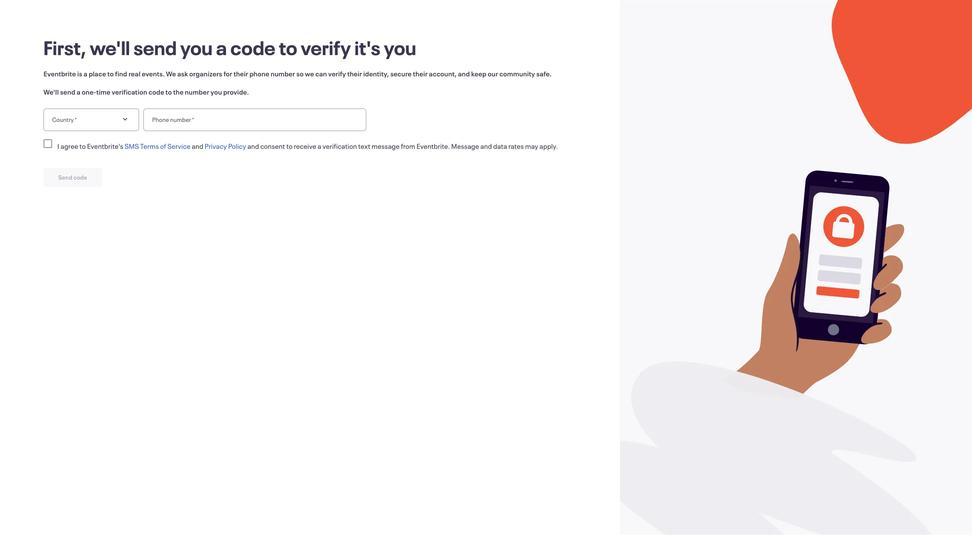 Task type: locate. For each thing, give the bounding box(es) containing it.
i
[[57, 142, 59, 151]]

send up "events."
[[134, 35, 177, 60]]

identity,
[[363, 69, 389, 78]]

* right country
[[75, 116, 77, 124]]

code up "phone"
[[230, 35, 275, 60]]

place
[[89, 69, 106, 78]]

account,
[[429, 69, 457, 78]]

and right policy
[[248, 142, 259, 151]]

code down "events."
[[149, 87, 164, 97]]

eventbrite
[[43, 69, 76, 78]]

eventbrite's
[[87, 142, 123, 151]]

their left 'identity,'
[[347, 69, 362, 78]]

None field
[[195, 109, 358, 131]]

send code
[[58, 173, 87, 182]]

their
[[234, 69, 248, 78], [347, 69, 362, 78], [413, 69, 428, 78]]

i agree to eventbrite's sms terms of service and privacy policy and consent to receive a verification text message from eventbrite. message and data rates may apply.
[[57, 142, 558, 151]]

2 horizontal spatial their
[[413, 69, 428, 78]]

it's
[[355, 35, 381, 60]]

community
[[500, 69, 535, 78]]

and left privacy
[[192, 142, 203, 151]]

* right phone at the top of the page
[[192, 116, 194, 124]]

1 their from the left
[[234, 69, 248, 78]]

their right secure
[[413, 69, 428, 78]]

0 horizontal spatial their
[[234, 69, 248, 78]]

their right for
[[234, 69, 248, 78]]

1 horizontal spatial code
[[149, 87, 164, 97]]

phone
[[250, 69, 269, 78]]

code right the send
[[74, 173, 87, 182]]

send
[[134, 35, 177, 60], [60, 87, 75, 97]]

find
[[115, 69, 127, 78]]

0 horizontal spatial send
[[60, 87, 75, 97]]

we'll send a one-time verification code to the number you provide.
[[43, 87, 249, 97]]

1 vertical spatial send
[[60, 87, 75, 97]]

privacy policy link
[[205, 142, 246, 151]]

code inside button
[[74, 173, 87, 182]]

a right receive
[[318, 142, 321, 151]]

verify right can
[[328, 69, 346, 78]]

number right the
[[185, 87, 209, 97]]

ask
[[177, 69, 188, 78]]

number
[[271, 69, 295, 78], [185, 87, 209, 97], [170, 116, 191, 124]]

time
[[96, 87, 110, 97]]

1 horizontal spatial their
[[347, 69, 362, 78]]

2 vertical spatial number
[[170, 116, 191, 124]]

to
[[279, 35, 297, 60], [107, 69, 114, 78], [166, 87, 172, 97], [79, 142, 86, 151], [286, 142, 293, 151]]

1 vertical spatial verification
[[323, 142, 357, 151]]

can
[[315, 69, 327, 78]]

and
[[458, 69, 470, 78], [192, 142, 203, 151], [248, 142, 259, 151], [481, 142, 492, 151]]

of
[[160, 142, 166, 151]]

secure
[[390, 69, 412, 78]]

first,
[[43, 35, 86, 60]]

rates
[[509, 142, 524, 151]]

is
[[77, 69, 82, 78]]

0 horizontal spatial code
[[74, 173, 87, 182]]

a
[[216, 35, 227, 60], [84, 69, 87, 78], [77, 87, 80, 97], [318, 142, 321, 151]]

send
[[58, 173, 72, 182]]

send right we'll
[[60, 87, 75, 97]]

verify up can
[[301, 35, 351, 60]]

1 horizontal spatial *
[[192, 116, 194, 124]]

sms
[[125, 142, 139, 151]]

and left the keep
[[458, 69, 470, 78]]

1 vertical spatial code
[[149, 87, 164, 97]]

number left so
[[271, 69, 295, 78]]

0 vertical spatial verify
[[301, 35, 351, 60]]

you
[[180, 35, 213, 60], [384, 35, 416, 60], [211, 87, 222, 97]]

number right phone at the top of the page
[[170, 116, 191, 124]]

our
[[488, 69, 498, 78]]

0 vertical spatial code
[[230, 35, 275, 60]]

*
[[75, 116, 77, 124], [192, 116, 194, 124]]

1 horizontal spatial send
[[134, 35, 177, 60]]

0 vertical spatial verification
[[112, 87, 147, 97]]

0 vertical spatial number
[[271, 69, 295, 78]]

one-
[[82, 87, 96, 97]]

service
[[168, 142, 191, 151]]

1 horizontal spatial verification
[[323, 142, 357, 151]]

0 vertical spatial send
[[134, 35, 177, 60]]

verification left text
[[323, 142, 357, 151]]

0 horizontal spatial *
[[75, 116, 77, 124]]

to left receive
[[286, 142, 293, 151]]

verification
[[112, 87, 147, 97], [323, 142, 357, 151]]

verification down real
[[112, 87, 147, 97]]

2 vertical spatial code
[[74, 173, 87, 182]]

a up for
[[216, 35, 227, 60]]

verify
[[301, 35, 351, 60], [328, 69, 346, 78]]

eventbrite.
[[417, 142, 450, 151]]

code
[[230, 35, 275, 60], [149, 87, 164, 97], [74, 173, 87, 182]]



Task type: vqa. For each thing, say whether or not it's contained in the screenshot.
Events corresponding to Create Events
no



Task type: describe. For each thing, give the bounding box(es) containing it.
2 horizontal spatial code
[[230, 35, 275, 60]]

0 horizontal spatial verification
[[112, 87, 147, 97]]

to right agree
[[79, 142, 86, 151]]

message
[[451, 142, 479, 151]]

to left the
[[166, 87, 172, 97]]

to left find
[[107, 69, 114, 78]]

a right is
[[84, 69, 87, 78]]

we'll
[[43, 87, 59, 97]]

first, we'll send you a code to verify it's you
[[43, 35, 416, 60]]

send code button
[[43, 168, 102, 187]]

2 * from the left
[[192, 116, 194, 124]]

consent
[[260, 142, 285, 151]]

country *
[[52, 116, 77, 124]]

privacy
[[205, 142, 227, 151]]

1 * from the left
[[75, 116, 77, 124]]

you up secure
[[384, 35, 416, 60]]

eventbrite is a place to find real events. we ask organizers for their phone number so we can verify their identity, secure their account, and keep our community safe.
[[43, 69, 552, 78]]

to up eventbrite is a place to find real events. we ask organizers for their phone number so we can verify their identity, secure their account, and keep our community safe.
[[279, 35, 297, 60]]

receive
[[294, 142, 316, 151]]

1 vertical spatial number
[[185, 87, 209, 97]]

agree
[[61, 142, 78, 151]]

and left data
[[481, 142, 492, 151]]

organizers
[[189, 69, 222, 78]]

so
[[296, 69, 304, 78]]

may
[[525, 142, 538, 151]]

sms terms of service link
[[125, 142, 191, 151]]

the
[[173, 87, 184, 97]]

phone
[[152, 116, 169, 124]]

provide.
[[223, 87, 249, 97]]

events.
[[142, 69, 165, 78]]

2 their from the left
[[347, 69, 362, 78]]

text
[[358, 142, 371, 151]]

we
[[166, 69, 176, 78]]

you left provide. at the top left of the page
[[211, 87, 222, 97]]

keep
[[471, 69, 487, 78]]

country
[[52, 116, 74, 124]]

we'll
[[90, 35, 130, 60]]

policy
[[228, 142, 246, 151]]

real
[[129, 69, 141, 78]]

data
[[493, 142, 507, 151]]

safe.
[[536, 69, 552, 78]]

message
[[372, 142, 400, 151]]

a left "one-"
[[77, 87, 80, 97]]

phone number *
[[152, 116, 194, 124]]

3 their from the left
[[413, 69, 428, 78]]

we
[[305, 69, 314, 78]]

terms
[[140, 142, 159, 151]]

1 vertical spatial verify
[[328, 69, 346, 78]]

you up the organizers
[[180, 35, 213, 60]]

for
[[224, 69, 232, 78]]

apply.
[[540, 142, 558, 151]]

from
[[401, 142, 415, 151]]



